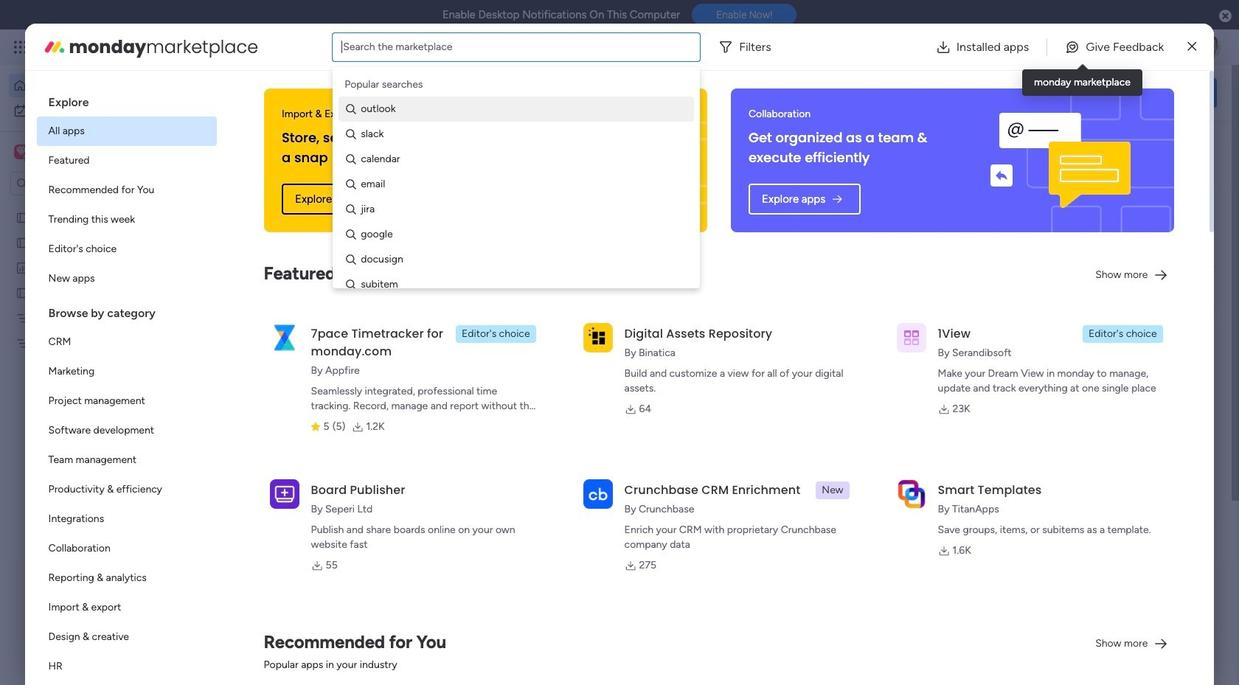 Task type: locate. For each thing, give the bounding box(es) containing it.
public board image
[[15, 210, 30, 224], [15, 285, 30, 299], [246, 479, 263, 496]]

1 image
[[988, 30, 1002, 47]]

1 vertical spatial check circle image
[[1018, 224, 1027, 236]]

2 vertical spatial public board image
[[246, 479, 263, 496]]

help center element
[[996, 638, 1217, 685]]

Search in workspace field
[[31, 175, 123, 192]]

public dashboard image
[[15, 260, 30, 274]]

list box
[[37, 83, 217, 685], [0, 202, 188, 554]]

1 vertical spatial terry turtle image
[[263, 636, 292, 665]]

0 horizontal spatial banner logo image
[[498, 89, 690, 232]]

check circle image
[[1018, 187, 1027, 198], [1018, 224, 1027, 236]]

heading
[[37, 83, 217, 117], [37, 294, 217, 328]]

app logo image
[[270, 323, 299, 352], [583, 323, 613, 352], [897, 323, 926, 352], [270, 479, 299, 509], [583, 479, 613, 509], [897, 479, 926, 509]]

banner logo image
[[498, 89, 690, 232], [965, 89, 1157, 232]]

2 banner logo image from the left
[[965, 89, 1157, 232]]

1 banner logo image from the left
[[498, 89, 690, 232]]

2 check circle image from the top
[[1018, 224, 1027, 236]]

quick search results list box
[[228, 167, 960, 544]]

1 vertical spatial dapulse x slim image
[[1195, 136, 1213, 154]]

1 horizontal spatial banner logo image
[[965, 89, 1157, 232]]

1 workspace image from the left
[[14, 144, 29, 160]]

public board image
[[15, 235, 30, 249]]

workspace image
[[14, 144, 29, 160], [16, 144, 26, 160]]

dapulse x slim image
[[1188, 38, 1197, 56], [1195, 136, 1213, 154]]

option
[[9, 74, 179, 97], [9, 99, 179, 122], [37, 117, 217, 146], [37, 146, 217, 176], [37, 176, 217, 205], [0, 204, 188, 207], [37, 205, 217, 235], [37, 235, 217, 264], [37, 264, 217, 294], [37, 328, 217, 357], [37, 357, 217, 387], [37, 387, 217, 416], [37, 416, 217, 446], [37, 446, 217, 475], [37, 475, 217, 505], [37, 505, 217, 534], [37, 534, 217, 564], [37, 564, 217, 593], [37, 593, 217, 623], [37, 623, 217, 652], [37, 652, 217, 682]]

component image
[[488, 322, 501, 335]]

v2 bolt switch image
[[1123, 84, 1131, 101]]

monday marketplace image
[[42, 35, 66, 59]]

1 horizontal spatial terry turtle image
[[1198, 35, 1222, 59]]

0 vertical spatial check circle image
[[1018, 187, 1027, 198]]

0 vertical spatial heading
[[37, 83, 217, 117]]

terry turtle image
[[1198, 35, 1222, 59], [263, 636, 292, 665]]

invite members image
[[1042, 40, 1057, 55]]

1 vertical spatial heading
[[37, 294, 217, 328]]

templates image image
[[1009, 326, 1204, 428]]



Task type: vqa. For each thing, say whether or not it's contained in the screenshot.
first banner logo
yes



Task type: describe. For each thing, give the bounding box(es) containing it.
1 vertical spatial public board image
[[15, 285, 30, 299]]

component image
[[729, 322, 742, 335]]

1 heading from the top
[[37, 83, 217, 117]]

2 image
[[1021, 30, 1034, 47]]

1 check circle image from the top
[[1018, 187, 1027, 198]]

select product image
[[13, 40, 28, 55]]

0 vertical spatial terry turtle image
[[1198, 35, 1222, 59]]

2 heading from the top
[[37, 294, 217, 328]]

search everything image
[[1111, 40, 1126, 55]]

see plans image
[[245, 39, 258, 55]]

notifications image
[[977, 40, 992, 55]]

2 workspace image from the left
[[16, 144, 26, 160]]

monday marketplace image
[[1075, 40, 1090, 55]]

check circle image
[[1018, 168, 1027, 179]]

update feed image
[[1010, 40, 1025, 55]]

getting started element
[[996, 567, 1217, 626]]

dapulse close image
[[1219, 9, 1232, 24]]

0 vertical spatial dapulse x slim image
[[1188, 38, 1197, 56]]

v2 user feedback image
[[1008, 84, 1019, 101]]

workspace selection element
[[14, 143, 123, 162]]

0 horizontal spatial terry turtle image
[[263, 636, 292, 665]]

help image
[[1143, 40, 1158, 55]]

0 vertical spatial public board image
[[15, 210, 30, 224]]



